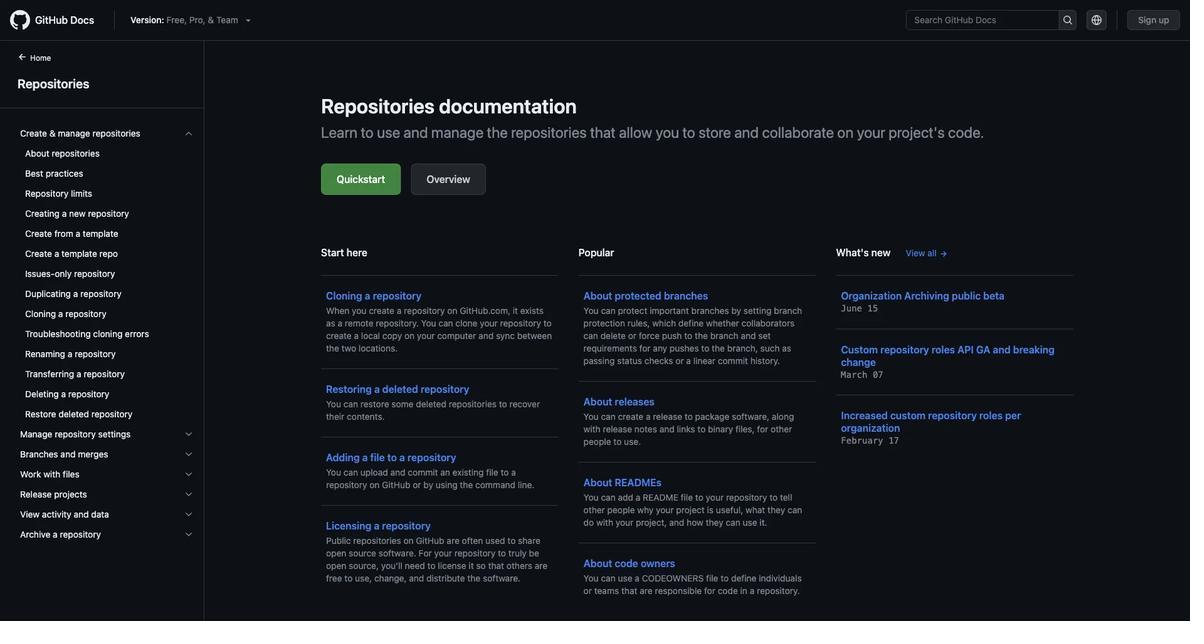 Task type: vqa. For each thing, say whether or not it's contained in the screenshot.
View to the top
yes



Task type: describe. For each thing, give the bounding box(es) containing it.
a right "deleting"
[[61, 389, 66, 400]]

repositories inside licensing a repository public repositories on github are often used to share open source software. for your repository to truly be open source, you'll need to license it so that others are free to use, change, and distribute the software.
[[353, 536, 401, 546]]

to up linear
[[702, 343, 710, 354]]

17
[[889, 436, 900, 446]]

issues-only repository link
[[15, 264, 199, 284]]

manage repository settings button
[[15, 425, 199, 445]]

on up clone
[[448, 306, 458, 316]]

your inside licensing a repository public repositories on github are often used to share open source software. for your repository to truly be open source, you'll need to license it so that others are free to use, change, and distribute the software.
[[434, 549, 452, 559]]

repository limits link
[[15, 184, 199, 204]]

file up upload
[[370, 452, 385, 464]]

using
[[436, 480, 458, 491]]

the up pushes
[[695, 331, 708, 341]]

and inside about releases you can create a release to package software, along with release notes and links to binary files, for other people to use.
[[660, 424, 675, 435]]

can inside 'about code owners you can use a codeowners file to define individuals or teams that are responsible for code in a repository.'
[[601, 574, 616, 584]]

repository inside custom repository roles api ga and breaking change march 07
[[881, 344, 930, 356]]

and inside cloning a repository when you create a repository on github.com, it exists as a remote repository. you can clone your repository to create a local copy on your computer and sync between the two locations.
[[479, 331, 494, 341]]

1 vertical spatial release
[[603, 424, 632, 435]]

about repositories link
[[15, 144, 199, 164]]

0 horizontal spatial software.
[[379, 549, 416, 559]]

and inside adding a file to a repository you can upload and commit an existing file to a repository on github or by using the command line.
[[391, 468, 406, 478]]

and inside "about readmes you can add a readme file to your repository to tell other people why your project is useful, what they can do with your project, and how they can use it."
[[670, 518, 685, 528]]

requirements
[[584, 343, 637, 354]]

07
[[873, 370, 884, 380]]

to up links
[[685, 412, 693, 422]]

project
[[677, 505, 705, 516]]

github docs
[[35, 14, 94, 26]]

1 vertical spatial template
[[62, 249, 97, 259]]

sc 9kayk9 0 image for data
[[184, 510, 194, 520]]

1 horizontal spatial create
[[369, 306, 395, 316]]

view all link
[[906, 247, 948, 260]]

repository. inside cloning a repository when you create a repository on github.com, it exists as a remote repository. you can clone your repository to create a local copy on your computer and sync between the two locations.
[[376, 318, 419, 329]]

a up remote
[[365, 290, 371, 302]]

start here
[[321, 247, 368, 259]]

to up "project"
[[696, 493, 704, 503]]

need
[[405, 561, 425, 571]]

1 horizontal spatial new
[[872, 247, 891, 259]]

can inside restoring a deleted repository you can restore some deleted repositories to recover their contents.
[[344, 399, 358, 410]]

to down used
[[498, 549, 506, 559]]

about releases you can create a release to package software, along with release notes and links to binary files, for other people to use.
[[584, 396, 794, 447]]

with inside "about readmes you can add a readme file to your repository to tell other people why your project is useful, what they can do with your project, and how they can use it."
[[597, 518, 614, 528]]

free,
[[167, 15, 187, 25]]

creating
[[25, 209, 60, 219]]

0 vertical spatial code
[[615, 558, 639, 570]]

the inside adding a file to a repository you can upload and commit an existing file to a repository on github or by using the command line.
[[460, 480, 473, 491]]

march 07 element
[[841, 370, 884, 380]]

to left store
[[683, 124, 696, 141]]

define inside about protected branches you can protect important branches by setting branch protection rules, which define whether collaborators can delete or force push to the branch and set requirements for any pushes to the branch, such as passing status checks or a linear commit history.
[[679, 318, 704, 329]]

people inside "about readmes you can add a readme file to your repository to tell other people why your project is useful, what they can do with your project, and how they can use it."
[[608, 505, 635, 516]]

roles inside increased custom repository roles per organization february 17
[[980, 410, 1003, 422]]

can inside about releases you can create a release to package software, along with release notes and links to binary files, for other people to use.
[[601, 412, 616, 422]]

repositories down create & manage repositories
[[52, 148, 100, 159]]

recover
[[510, 399, 540, 410]]

and inside licensing a repository public repositories on github are often used to share open source software. for your repository to truly be open source, you'll need to license it so that others are free to use, change, and distribute the software.
[[409, 574, 424, 584]]

0 vertical spatial branches
[[664, 290, 708, 302]]

limits
[[71, 189, 92, 199]]

often
[[462, 536, 483, 546]]

license
[[438, 561, 467, 571]]

repositories inside dropdown button
[[93, 128, 140, 139]]

0 horizontal spatial they
[[706, 518, 724, 528]]

distribute
[[427, 574, 465, 584]]

on inside licensing a repository public repositories on github are often used to share open source software. for your repository to truly be open source, you'll need to license it so that others are free to use, change, and distribute the software.
[[404, 536, 414, 546]]

sc 9kayk9 0 image for merges
[[184, 450, 194, 460]]

repository down often
[[455, 549, 496, 559]]

collaborate
[[762, 124, 834, 141]]

to left use.
[[614, 437, 622, 447]]

1 horizontal spatial they
[[768, 505, 786, 516]]

per
[[1006, 410, 1022, 422]]

command
[[476, 480, 516, 491]]

to up command
[[501, 468, 509, 478]]

setting
[[744, 306, 772, 316]]

can down tell
[[788, 505, 803, 516]]

best
[[25, 168, 43, 179]]

create & manage repositories element containing about repositories
[[10, 144, 204, 425]]

search image
[[1063, 15, 1073, 25]]

practices
[[46, 168, 83, 179]]

a inside about protected branches you can protect important branches by setting branch protection rules, which define whether collaborators can delete or force push to the branch and set requirements for any pushes to the branch, such as passing status checks or a linear commit history.
[[687, 356, 691, 366]]

restore deleted repository
[[25, 409, 133, 420]]

all
[[928, 248, 937, 258]]

the up linear
[[712, 343, 725, 354]]

repository down 'repository limits' link
[[88, 209, 129, 219]]

you inside repositories documentation learn to use and manage the repositories that allow you to store and collaborate on your project's code.
[[656, 124, 680, 141]]

or down rules,
[[628, 331, 637, 341]]

repositories for repositories
[[18, 76, 89, 91]]

organization
[[841, 423, 901, 434]]

use inside "about readmes you can add a readme file to your repository to tell other people why your project is useful, what they can do with your project, and how they can use it."
[[743, 518, 758, 528]]

1 vertical spatial branch
[[711, 331, 739, 341]]

for inside about releases you can create a release to package software, along with release notes and links to binary files, for other people to use.
[[757, 424, 769, 435]]

checks
[[645, 356, 673, 366]]

a down remote
[[354, 331, 359, 341]]

commit inside adding a file to a repository you can upload and commit an existing file to a repository on github or by using the command line.
[[408, 468, 438, 478]]

for inside about protected branches you can protect important branches by setting branch protection rules, which define whether collaborators can delete or force push to the branch and set requirements for any pushes to the branch, such as passing status checks or a linear commit history.
[[640, 343, 651, 354]]

sync
[[496, 331, 515, 341]]

can inside cloning a repository when you create a repository on github.com, it exists as a remote repository. you can clone your repository to create a local copy on your computer and sync between the two locations.
[[439, 318, 453, 329]]

source
[[349, 549, 376, 559]]

to right free
[[345, 574, 353, 584]]

used
[[486, 536, 505, 546]]

repository inside "about readmes you can add a readme file to your repository to tell other people why your project is useful, what they can do with your project, and how they can use it."
[[726, 493, 768, 503]]

to inside 'about code owners you can use a codeowners file to define individuals or teams that are responsible for code in a repository.'
[[721, 574, 729, 584]]

how
[[687, 518, 704, 528]]

create for create a template repo
[[25, 249, 52, 259]]

repository down adding
[[326, 480, 367, 491]]

home link
[[13, 52, 71, 65]]

and inside dropdown button
[[74, 510, 89, 520]]

cloning a repository
[[25, 309, 106, 319]]

a up the transferring a repository
[[68, 349, 72, 359]]

deleting a repository
[[25, 389, 109, 400]]

for inside 'about code owners you can use a codeowners file to define individuals or teams that are responsible for code in a repository.'
[[704, 586, 716, 597]]

repositories documentation learn to use and manage the repositories that allow you to store and collaborate on your project's code.
[[321, 94, 984, 141]]

protect
[[618, 306, 648, 316]]

work with files button
[[15, 465, 199, 485]]

increased
[[841, 410, 888, 422]]

or inside adding a file to a repository you can upload and commit an existing file to a repository on github or by using the command line.
[[413, 480, 421, 491]]

you inside cloning a repository when you create a repository on github.com, it exists as a remote repository. you can clone your repository to create a local copy on your computer and sync between the two locations.
[[352, 306, 367, 316]]

change
[[841, 356, 876, 368]]

use inside repositories documentation learn to use and manage the repositories that allow you to store and collaborate on your project's code.
[[377, 124, 400, 141]]

file up command
[[486, 468, 499, 478]]

your down github.com,
[[480, 318, 498, 329]]

about for protected
[[584, 290, 613, 302]]

repository inside restoring a deleted repository you can restore some deleted repositories to recover their contents.
[[421, 384, 470, 396]]

responsible
[[655, 586, 702, 597]]

collaborators
[[742, 318, 795, 329]]

branches and merges button
[[15, 445, 199, 465]]

0 vertical spatial release
[[653, 412, 683, 422]]

to up upload
[[388, 452, 397, 464]]

cloning for cloning a repository
[[25, 309, 56, 319]]

data
[[91, 510, 109, 520]]

a up copy
[[397, 306, 402, 316]]

repository inside 'dropdown button'
[[55, 429, 96, 440]]

create a template repo link
[[15, 244, 199, 264]]

your left the computer
[[417, 331, 435, 341]]

other inside "about readmes you can add a readme file to your repository to tell other people why your project is useful, what they can do with your project, and how they can use it."
[[584, 505, 605, 516]]

to inside cloning a repository when you create a repository on github.com, it exists as a remote repository. you can clone your repository to create a local copy on your computer and sync between the two locations.
[[544, 318, 552, 329]]

create & manage repositories button
[[15, 124, 199, 144]]

duplicating
[[25, 289, 71, 299]]

about readmes you can add a readme file to your repository to tell other people why your project is useful, what they can do with your project, and how they can use it.
[[584, 477, 803, 528]]

a up from
[[62, 209, 67, 219]]

to up truly
[[508, 536, 516, 546]]

a down renaming a repository at the left bottom of page
[[77, 369, 81, 380]]

a down when
[[338, 318, 343, 329]]

binary
[[708, 424, 733, 435]]

activity
[[42, 510, 71, 520]]

to down for on the left
[[428, 561, 436, 571]]

do
[[584, 518, 594, 528]]

project,
[[636, 518, 667, 528]]

1 open from the top
[[326, 549, 347, 559]]

repository up the computer
[[404, 306, 445, 316]]

sc 9kayk9 0 image for files
[[184, 470, 194, 480]]

release projects button
[[15, 485, 199, 505]]

line.
[[518, 480, 535, 491]]

people inside about releases you can create a release to package software, along with release notes and links to binary files, for other people to use.
[[584, 437, 611, 447]]

sign
[[1139, 15, 1157, 25]]

about code owners you can use a codeowners file to define individuals or teams that are responsible for code in a repository.
[[584, 558, 802, 597]]

renaming a repository link
[[15, 344, 199, 364]]

repository down "create a template repo" link
[[74, 269, 115, 279]]

file inside "about readmes you can add a readme file to your repository to tell other people why your project is useful, what they can do with your project, and how they can use it."
[[681, 493, 693, 503]]

as inside cloning a repository when you create a repository on github.com, it exists as a remote repository. you can clone your repository to create a local copy on your computer and sync between the two locations.
[[326, 318, 335, 329]]

a inside "dropdown button"
[[53, 530, 58, 540]]

or inside 'about code owners you can use a codeowners file to define individuals or teams that are responsible for code in a repository.'
[[584, 586, 592, 597]]

on inside adding a file to a repository you can upload and commit an existing file to a repository on github or by using the command line.
[[370, 480, 380, 491]]

a left codeowners on the right bottom
[[635, 574, 640, 584]]

create & manage repositories element containing create & manage repositories
[[10, 124, 204, 425]]

owners
[[641, 558, 676, 570]]

a up only in the top of the page
[[54, 249, 59, 259]]

home
[[30, 53, 51, 62]]

repository down "exists"
[[500, 318, 541, 329]]

the inside repositories documentation learn to use and manage the repositories that allow you to store and collaborate on your project's code.
[[487, 124, 508, 141]]

a down some
[[400, 452, 405, 464]]

package
[[695, 412, 730, 422]]

your up is
[[706, 493, 724, 503]]

a right from
[[76, 229, 80, 239]]

repository up an
[[408, 452, 456, 464]]

deleting
[[25, 389, 59, 400]]

repository up the troubleshooting cloning errors
[[65, 309, 106, 319]]

a inside "about readmes you can add a readme file to your repository to tell other people why your project is useful, what they can do with your project, and how they can use it."
[[636, 493, 641, 503]]

a up command
[[511, 468, 516, 478]]

branches
[[20, 449, 58, 460]]

that inside repositories documentation learn to use and manage the repositories that allow you to store and collaborate on your project's code.
[[590, 124, 616, 141]]

software,
[[732, 412, 770, 422]]

it inside licensing a repository public repositories on github are often used to share open source software. for your repository to truly be open source, you'll need to license it so that others are free to use, change, and distribute the software.
[[469, 561, 474, 571]]

branch,
[[728, 343, 758, 354]]

project's
[[889, 124, 945, 141]]

1 vertical spatial software.
[[483, 574, 521, 584]]

repositories for repositories documentation learn to use and manage the repositories that allow you to store and collaborate on your project's code.
[[321, 94, 435, 118]]

february
[[841, 436, 884, 446]]

deleted right some
[[416, 399, 447, 410]]

github.com,
[[460, 306, 511, 316]]

can up protection
[[601, 306, 616, 316]]

can down useful,
[[726, 518, 741, 528]]

deleted inside repositories element
[[59, 409, 89, 420]]

you'll
[[381, 561, 403, 571]]

a up upload
[[362, 452, 368, 464]]

and inside "dropdown button"
[[60, 449, 76, 460]]

cloning a repository link
[[15, 304, 199, 324]]

ga
[[977, 344, 991, 356]]

and right store
[[735, 124, 759, 141]]

1 horizontal spatial code
[[718, 586, 738, 597]]

restoring a deleted repository you can restore some deleted repositories to recover their contents.
[[326, 384, 540, 422]]

a right 'in'
[[750, 586, 755, 597]]

create & manage repositories
[[20, 128, 140, 139]]

manage inside repositories documentation learn to use and manage the repositories that allow you to store and collaborate on your project's code.
[[431, 124, 484, 141]]

on right copy
[[405, 331, 415, 341]]

to inside restoring a deleted repository you can restore some deleted repositories to recover their contents.
[[499, 399, 507, 410]]

to right learn on the top left of the page
[[361, 124, 374, 141]]

repository down issues-only repository link
[[80, 289, 121, 299]]

others
[[507, 561, 533, 571]]

github inside github docs link
[[35, 14, 68, 26]]

to right links
[[698, 424, 706, 435]]

repository down renaming a repository link
[[84, 369, 125, 380]]

organization
[[841, 290, 902, 302]]

renaming a repository
[[25, 349, 116, 359]]



Task type: locate. For each thing, give the bounding box(es) containing it.
1 vertical spatial sc 9kayk9 0 image
[[184, 510, 194, 520]]

that
[[590, 124, 616, 141], [488, 561, 504, 571], [622, 586, 638, 597]]

about for readmes
[[584, 477, 613, 489]]

create from a template link
[[15, 224, 199, 244]]

1 vertical spatial you
[[352, 306, 367, 316]]

2 vertical spatial are
[[640, 586, 653, 597]]

0 vertical spatial &
[[208, 15, 214, 25]]

1 vertical spatial branches
[[692, 306, 729, 316]]

0 horizontal spatial define
[[679, 318, 704, 329]]

important
[[650, 306, 689, 316]]

view for view all
[[906, 248, 926, 258]]

with
[[584, 424, 601, 435], [43, 470, 60, 480], [597, 518, 614, 528]]

new inside repositories element
[[69, 209, 86, 219]]

1 vertical spatial cloning
[[25, 309, 56, 319]]

locations.
[[359, 343, 398, 354]]

sc 9kayk9 0 image inside archive a repository "dropdown button"
[[184, 530, 194, 540]]

triangle down image
[[243, 15, 253, 25]]

they down tell
[[768, 505, 786, 516]]

other up do
[[584, 505, 605, 516]]

release projects
[[20, 490, 87, 500]]

overview
[[427, 173, 470, 185]]

some
[[392, 399, 414, 410]]

0 vertical spatial sc 9kayk9 0 image
[[184, 129, 194, 139]]

and right ga
[[993, 344, 1011, 356]]

a right 'licensing'
[[374, 520, 380, 532]]

2 vertical spatial use
[[618, 574, 633, 584]]

duplicating a repository link
[[15, 284, 199, 304]]

manage up the about repositories
[[58, 128, 90, 139]]

repositories link
[[15, 74, 189, 93]]

1 horizontal spatial release
[[653, 412, 683, 422]]

and inside about protected branches you can protect important branches by setting branch protection rules, which define whether collaborators can delete or force push to the branch and set requirements for any pushes to the branch, such as passing status checks or a linear commit history.
[[741, 331, 756, 341]]

0 horizontal spatial code
[[615, 558, 639, 570]]

for down 'force'
[[640, 343, 651, 354]]

1 horizontal spatial roles
[[980, 410, 1003, 422]]

licensing a repository public repositories on github are often used to share open source software. for your repository to truly be open source, you'll need to license it so that others are free to use, change, and distribute the software.
[[326, 520, 548, 584]]

2 sc 9kayk9 0 image from the top
[[184, 450, 194, 460]]

deleting a repository link
[[15, 385, 199, 405]]

0 vertical spatial by
[[732, 306, 742, 316]]

repository up for on the left
[[382, 520, 431, 532]]

learn
[[321, 124, 358, 141]]

release up links
[[653, 412, 683, 422]]

deleted up some
[[382, 384, 418, 396]]

view up archive
[[20, 510, 40, 520]]

0 vertical spatial you
[[656, 124, 680, 141]]

as inside about protected branches you can protect important branches by setting branch protection rules, which define whether collaborators can delete or force push to the branch and set requirements for any pushes to the branch, such as passing status checks or a linear commit history.
[[782, 343, 792, 354]]

repository. inside 'about code owners you can use a codeowners file to define individuals or teams that are responsible for code in a repository.'
[[757, 586, 800, 597]]

1 horizontal spatial cloning
[[326, 290, 362, 302]]

pro,
[[189, 15, 206, 25]]

1 vertical spatial new
[[872, 247, 891, 259]]

1 vertical spatial create
[[326, 331, 352, 341]]

repository up 07
[[881, 344, 930, 356]]

in
[[741, 586, 748, 597]]

transferring a repository
[[25, 369, 125, 380]]

about inside "about readmes you can add a readme file to your repository to tell other people why your project is useful, what they can do with your project, and how they can use it."
[[584, 477, 613, 489]]

2 create & manage repositories element from the top
[[10, 144, 204, 425]]

github inside licensing a repository public repositories on github are often used to share open source software. for your repository to truly be open source, you'll need to license it so that others are free to use, change, and distribute the software.
[[416, 536, 445, 546]]

1 vertical spatial view
[[20, 510, 40, 520]]

pushes
[[670, 343, 699, 354]]

you inside "about readmes you can add a readme file to your repository to tell other people why your project is useful, what they can do with your project, and how they can use it."
[[584, 493, 599, 503]]

links
[[677, 424, 695, 435]]

and right upload
[[391, 468, 406, 478]]

new down the limits
[[69, 209, 86, 219]]

you
[[656, 124, 680, 141], [352, 306, 367, 316]]

1 horizontal spatial are
[[535, 561, 548, 571]]

repository up restore deleted repository
[[68, 389, 109, 400]]

1 horizontal spatial repository.
[[757, 586, 800, 597]]

february 17 element
[[841, 436, 900, 446]]

0 vertical spatial create
[[20, 128, 47, 139]]

2 vertical spatial for
[[704, 586, 716, 597]]

cloning inside repositories element
[[25, 309, 56, 319]]

template down creating a new repository link
[[83, 229, 118, 239]]

protection
[[584, 318, 625, 329]]

file inside 'about code owners you can use a codeowners file to define individuals or teams that are responsible for code in a repository.'
[[706, 574, 719, 584]]

0 horizontal spatial other
[[584, 505, 605, 516]]

2 horizontal spatial github
[[416, 536, 445, 546]]

repository up copy
[[373, 290, 422, 302]]

to left recover on the bottom of page
[[499, 399, 507, 410]]

a down the issues-only repository
[[73, 289, 78, 299]]

you right allow in the top of the page
[[656, 124, 680, 141]]

0 horizontal spatial are
[[447, 536, 460, 546]]

sc 9kayk9 0 image inside release projects dropdown button
[[184, 490, 194, 500]]

0 vertical spatial roles
[[932, 344, 956, 356]]

push
[[662, 331, 682, 341]]

repository up settings
[[91, 409, 133, 420]]

0 horizontal spatial by
[[424, 480, 433, 491]]

with inside dropdown button
[[43, 470, 60, 480]]

1 sc 9kayk9 0 image from the top
[[184, 430, 194, 440]]

1 horizontal spatial by
[[732, 306, 742, 316]]

repository down restore deleted repository
[[55, 429, 96, 440]]

or left using
[[413, 480, 421, 491]]

use,
[[355, 574, 372, 584]]

manage
[[20, 429, 52, 440]]

a down pushes
[[687, 356, 691, 366]]

create
[[20, 128, 47, 139], [25, 229, 52, 239], [25, 249, 52, 259]]

to up pushes
[[685, 331, 693, 341]]

2 horizontal spatial that
[[622, 586, 638, 597]]

to left tell
[[770, 493, 778, 503]]

0 horizontal spatial &
[[49, 128, 56, 139]]

2 open from the top
[[326, 561, 347, 571]]

local
[[361, 331, 380, 341]]

repository inside increased custom repository roles per organization february 17
[[929, 410, 977, 422]]

an
[[441, 468, 450, 478]]

the inside licensing a repository public repositories on github are often used to share open source software. for your repository to truly be open source, you'll need to license it so that others are free to use, change, and distribute the software.
[[468, 574, 481, 584]]

0 horizontal spatial manage
[[58, 128, 90, 139]]

repositories
[[511, 124, 587, 141], [93, 128, 140, 139], [52, 148, 100, 159], [449, 399, 497, 410], [353, 536, 401, 546]]

1 vertical spatial github
[[382, 480, 411, 491]]

0 vertical spatial template
[[83, 229, 118, 239]]

you up protection
[[584, 306, 599, 316]]

about protected branches you can protect important branches by setting branch protection rules, which define whether collaborators can delete or force push to the branch and set requirements for any pushes to the branch, such as passing status checks or a linear commit history.
[[584, 290, 803, 366]]

readme
[[643, 493, 679, 503]]

on
[[838, 124, 854, 141], [448, 306, 458, 316], [405, 331, 415, 341], [370, 480, 380, 491], [404, 536, 414, 546]]

a
[[62, 209, 67, 219], [76, 229, 80, 239], [54, 249, 59, 259], [73, 289, 78, 299], [365, 290, 371, 302], [397, 306, 402, 316], [58, 309, 63, 319], [338, 318, 343, 329], [354, 331, 359, 341], [68, 349, 72, 359], [687, 356, 691, 366], [77, 369, 81, 380], [374, 384, 380, 396], [61, 389, 66, 400], [646, 412, 651, 422], [362, 452, 368, 464], [400, 452, 405, 464], [511, 468, 516, 478], [636, 493, 641, 503], [374, 520, 380, 532], [53, 530, 58, 540], [635, 574, 640, 584], [750, 586, 755, 597]]

with right do
[[597, 518, 614, 528]]

you inside 'about code owners you can use a codeowners file to define individuals or teams that are responsible for code in a repository.'
[[584, 574, 599, 584]]

are left often
[[447, 536, 460, 546]]

2 horizontal spatial are
[[640, 586, 653, 597]]

0 vertical spatial open
[[326, 549, 347, 559]]

1 vertical spatial they
[[706, 518, 724, 528]]

about inside repositories element
[[25, 148, 49, 159]]

force
[[639, 331, 660, 341]]

readmes
[[615, 477, 662, 489]]

1 vertical spatial define
[[731, 574, 757, 584]]

1 horizontal spatial repositories
[[321, 94, 435, 118]]

roles inside custom repository roles api ga and breaking change march 07
[[932, 344, 956, 356]]

june 15 element
[[841, 304, 878, 314]]

their
[[326, 412, 345, 422]]

repositories inside repositories documentation learn to use and manage the repositories that allow you to store and collaborate on your project's code.
[[511, 124, 587, 141]]

branches up important
[[664, 290, 708, 302]]

cloning for cloning a repository when you create a repository on github.com, it exists as a remote repository. you can clone your repository to create a local copy on your computer and sync between the two locations.
[[326, 290, 362, 302]]

file up "project"
[[681, 493, 693, 503]]

the down "so" at bottom left
[[468, 574, 481, 584]]

1 vertical spatial people
[[608, 505, 635, 516]]

roles left per
[[980, 410, 1003, 422]]

1 create & manage repositories element from the top
[[10, 124, 204, 425]]

by inside about protected branches you can protect important branches by setting branch protection rules, which define whether collaborators can delete or force push to the branch and set requirements for any pushes to the branch, such as passing status checks or a linear commit history.
[[732, 306, 742, 316]]

code left 'in'
[[718, 586, 738, 597]]

repositories up source at bottom left
[[353, 536, 401, 546]]

other inside about releases you can create a release to package software, along with release notes and links to binary files, for other people to use.
[[771, 424, 792, 435]]

codeowners
[[642, 574, 704, 584]]

1 horizontal spatial github
[[382, 480, 411, 491]]

renaming
[[25, 349, 65, 359]]

1 vertical spatial with
[[43, 470, 60, 480]]

create down releases
[[618, 412, 644, 422]]

repository inside "dropdown button"
[[60, 530, 101, 540]]

a up troubleshooting
[[58, 309, 63, 319]]

it inside cloning a repository when you create a repository on github.com, it exists as a remote repository. you can clone your repository to create a local copy on your computer and sync between the two locations.
[[513, 306, 518, 316]]

and left data
[[74, 510, 89, 520]]

15
[[868, 304, 878, 314]]

about up teams
[[584, 558, 613, 570]]

a right add
[[636, 493, 641, 503]]

commit
[[718, 356, 748, 366], [408, 468, 438, 478]]

and left how
[[670, 518, 685, 528]]

use inside 'about code owners you can use a codeowners file to define individuals or teams that are responsible for code in a repository.'
[[618, 574, 633, 584]]

you inside adding a file to a repository you can upload and commit an existing file to a repository on github or by using the command line.
[[326, 468, 341, 478]]

can inside adding a file to a repository you can upload and commit an existing file to a repository on github or by using the command line.
[[344, 468, 358, 478]]

by up whether
[[732, 306, 742, 316]]

1 horizontal spatial other
[[771, 424, 792, 435]]

0 horizontal spatial commit
[[408, 468, 438, 478]]

2 vertical spatial that
[[622, 586, 638, 597]]

0 vertical spatial for
[[640, 343, 651, 354]]

commit inside about protected branches you can protect important branches by setting branch protection rules, which define whether collaborators can delete or force push to the branch and set requirements for any pushes to the branch, such as passing status checks or a linear commit history.
[[718, 356, 748, 366]]

a inside about releases you can create a release to package software, along with release notes and links to binary files, for other people to use.
[[646, 412, 651, 422]]

create for create & manage repositories
[[20, 128, 47, 139]]

version: free, pro, & team
[[131, 15, 238, 25]]

branches
[[664, 290, 708, 302], [692, 306, 729, 316]]

can down protection
[[584, 331, 598, 341]]

or
[[628, 331, 637, 341], [676, 356, 684, 366], [413, 480, 421, 491], [584, 586, 592, 597]]

restoring
[[326, 384, 372, 396]]

it
[[513, 306, 518, 316], [469, 561, 474, 571]]

about for repositories
[[25, 148, 49, 159]]

that inside licensing a repository public repositories on github are often used to share open source software. for your repository to truly be open source, you'll need to license it so that others are free to use, change, and distribute the software.
[[488, 561, 504, 571]]

0 vertical spatial use
[[377, 124, 400, 141]]

you up remote
[[352, 306, 367, 316]]

1 horizontal spatial commit
[[718, 356, 748, 366]]

files,
[[736, 424, 755, 435]]

it left "so" at bottom left
[[469, 561, 474, 571]]

repositories left recover on the bottom of page
[[449, 399, 497, 410]]

up
[[1159, 15, 1170, 25]]

3 sc 9kayk9 0 image from the top
[[184, 470, 194, 480]]

0 vertical spatial are
[[447, 536, 460, 546]]

0 vertical spatial create
[[369, 306, 395, 316]]

2 vertical spatial with
[[597, 518, 614, 528]]

about inside 'about code owners you can use a codeowners file to define individuals or teams that are responsible for code in a repository.'
[[584, 558, 613, 570]]

releases
[[615, 396, 655, 408]]

you inside about releases you can create a release to package software, along with release notes and links to binary files, for other people to use.
[[584, 412, 599, 422]]

existing
[[453, 468, 484, 478]]

archiving
[[905, 290, 950, 302]]

creating a new repository link
[[15, 204, 199, 224]]

1 horizontal spatial &
[[208, 15, 214, 25]]

2 sc 9kayk9 0 image from the top
[[184, 510, 194, 520]]

be
[[529, 549, 539, 559]]

sc 9kayk9 0 image for settings
[[184, 430, 194, 440]]

that inside 'about code owners you can use a codeowners file to define individuals or teams that are responsible for code in a repository.'
[[622, 586, 638, 597]]

can up teams
[[601, 574, 616, 584]]

history.
[[751, 356, 780, 366]]

0 vertical spatial view
[[906, 248, 926, 258]]

you inside cloning a repository when you create a repository on github.com, it exists as a remote repository. you can clone your repository to create a local copy on your computer and sync between the two locations.
[[421, 318, 436, 329]]

2 vertical spatial create
[[618, 412, 644, 422]]

repository
[[25, 189, 69, 199]]

custom
[[891, 410, 926, 422]]

use.
[[624, 437, 641, 447]]

0 vertical spatial with
[[584, 424, 601, 435]]

which
[[653, 318, 676, 329]]

1 horizontal spatial use
[[618, 574, 633, 584]]

create up the about repositories
[[20, 128, 47, 139]]

archive a repository button
[[15, 525, 199, 545]]

1 vertical spatial create
[[25, 229, 52, 239]]

a up restore
[[374, 384, 380, 396]]

1 vertical spatial are
[[535, 561, 548, 571]]

licensing
[[326, 520, 372, 532]]

about for releases
[[584, 396, 613, 408]]

repositories inside repositories documentation learn to use and manage the repositories that allow you to store and collaborate on your project's code.
[[321, 94, 435, 118]]

can down adding
[[344, 468, 358, 478]]

by left using
[[424, 480, 433, 491]]

1 horizontal spatial you
[[656, 124, 680, 141]]

1 vertical spatial by
[[424, 480, 433, 491]]

sc 9kayk9 0 image
[[184, 430, 194, 440], [184, 450, 194, 460], [184, 470, 194, 480], [184, 490, 194, 500]]

repository up 'what'
[[726, 493, 768, 503]]

0 vertical spatial repository.
[[376, 318, 419, 329]]

create down creating
[[25, 229, 52, 239]]

1 sc 9kayk9 0 image from the top
[[184, 129, 194, 139]]

1 vertical spatial open
[[326, 561, 347, 571]]

people down add
[[608, 505, 635, 516]]

and up files
[[60, 449, 76, 460]]

manage
[[431, 124, 484, 141], [58, 128, 90, 139]]

about up protection
[[584, 290, 613, 302]]

that right "so" at bottom left
[[488, 561, 504, 571]]

1 vertical spatial repositories
[[321, 94, 435, 118]]

what's
[[836, 247, 869, 259]]

can left add
[[601, 493, 616, 503]]

0 horizontal spatial cloning
[[25, 309, 56, 319]]

create
[[369, 306, 395, 316], [326, 331, 352, 341], [618, 412, 644, 422]]

create for create from a template
[[25, 229, 52, 239]]

the down existing
[[460, 480, 473, 491]]

view inside dropdown button
[[20, 510, 40, 520]]

about inside about protected branches you can protect important branches by setting branch protection rules, which define whether collaborators can delete or force push to the branch and set requirements for any pushes to the branch, such as passing status checks or a linear commit history.
[[584, 290, 613, 302]]

custom
[[841, 344, 878, 356]]

are inside 'about code owners you can use a codeowners file to define individuals or teams that are responsible for code in a repository.'
[[640, 586, 653, 597]]

0 horizontal spatial github
[[35, 14, 68, 26]]

change,
[[374, 574, 407, 584]]

when
[[326, 306, 350, 316]]

sc 9kayk9 0 image inside manage repository settings 'dropdown button'
[[184, 430, 194, 440]]

0 horizontal spatial for
[[640, 343, 651, 354]]

create inside about releases you can create a release to package software, along with release notes and links to binary files, for other people to use.
[[618, 412, 644, 422]]

Search GitHub Docs search field
[[907, 11, 1059, 29]]

create up "issues-"
[[25, 249, 52, 259]]

select language: current language is english image
[[1092, 15, 1102, 25]]

2 vertical spatial github
[[416, 536, 445, 546]]

create inside dropdown button
[[20, 128, 47, 139]]

0 vertical spatial that
[[590, 124, 616, 141]]

the inside cloning a repository when you create a repository on github.com, it exists as a remote repository. you can clone your repository to create a local copy on your computer and sync between the two locations.
[[326, 343, 339, 354]]

2 vertical spatial create
[[25, 249, 52, 259]]

open up free
[[326, 561, 347, 571]]

& up the about repositories
[[49, 128, 56, 139]]

github up for on the left
[[416, 536, 445, 546]]

0 horizontal spatial create
[[326, 331, 352, 341]]

files
[[63, 470, 79, 480]]

that left allow in the top of the page
[[590, 124, 616, 141]]

projects
[[54, 490, 87, 500]]

0 vertical spatial cloning
[[326, 290, 362, 302]]

0 horizontal spatial that
[[488, 561, 504, 571]]

0 vertical spatial github
[[35, 14, 68, 26]]

1 vertical spatial commit
[[408, 468, 438, 478]]

4 sc 9kayk9 0 image from the top
[[184, 490, 194, 500]]

about inside about releases you can create a release to package software, along with release notes and links to binary files, for other people to use.
[[584, 396, 613, 408]]

you inside restoring a deleted repository you can restore some deleted repositories to recover their contents.
[[326, 399, 341, 410]]

you inside about protected branches you can protect important branches by setting branch protection rules, which define whether collaborators can delete or force push to the branch and set requirements for any pushes to the branch, such as passing status checks or a linear commit history.
[[584, 306, 599, 316]]

0 vertical spatial they
[[768, 505, 786, 516]]

view left all on the top
[[906, 248, 926, 258]]

errors
[[125, 329, 149, 339]]

and inside custom repository roles api ga and breaking change march 07
[[993, 344, 1011, 356]]

repository.
[[376, 318, 419, 329], [757, 586, 800, 597]]

merges
[[78, 449, 108, 460]]

software. up you'll
[[379, 549, 416, 559]]

about for code
[[584, 558, 613, 570]]

repository down the troubleshooting cloning errors
[[75, 349, 116, 359]]

sign up link
[[1128, 10, 1181, 30]]

1 vertical spatial it
[[469, 561, 474, 571]]

and up overview link
[[404, 124, 428, 141]]

0 vertical spatial commit
[[718, 356, 748, 366]]

0 vertical spatial other
[[771, 424, 792, 435]]

about up best
[[25, 148, 49, 159]]

sc 9kayk9 0 image inside view activity and data dropdown button
[[184, 510, 194, 520]]

such
[[761, 343, 780, 354]]

a inside licensing a repository public repositories on github are often used to share open source software. for your repository to truly be open source, you'll need to license it so that others are free to use, change, and distribute the software.
[[374, 520, 380, 532]]

transferring a repository link
[[15, 364, 199, 385]]

free
[[326, 574, 342, 584]]

repositories down the home link
[[18, 76, 89, 91]]

0 vertical spatial it
[[513, 306, 518, 316]]

for
[[640, 343, 651, 354], [757, 424, 769, 435], [704, 586, 716, 597]]

define up push
[[679, 318, 704, 329]]

roles left the api
[[932, 344, 956, 356]]

branch down whether
[[711, 331, 739, 341]]

branches up whether
[[692, 306, 729, 316]]

can down releases
[[601, 412, 616, 422]]

0 horizontal spatial use
[[377, 124, 400, 141]]

or down pushes
[[676, 356, 684, 366]]

on inside repositories documentation learn to use and manage the repositories that allow you to store and collaborate on your project's code.
[[838, 124, 854, 141]]

increased custom repository roles per organization february 17
[[841, 410, 1022, 446]]

restore deleted repository link
[[15, 405, 199, 425]]

1 vertical spatial as
[[782, 343, 792, 354]]

sc 9kayk9 0 image inside branches and merges "dropdown button"
[[184, 450, 194, 460]]

with inside about releases you can create a release to package software, along with release notes and links to binary files, for other people to use.
[[584, 424, 601, 435]]

0 horizontal spatial repositories
[[18, 76, 89, 91]]

2 horizontal spatial create
[[618, 412, 644, 422]]

define inside 'about code owners you can use a codeowners file to define individuals or teams that are responsible for code in a repository.'
[[731, 574, 757, 584]]

your down readme on the right
[[656, 505, 674, 516]]

on down upload
[[370, 480, 380, 491]]

best practices
[[25, 168, 83, 179]]

sc 9kayk9 0 image
[[184, 129, 194, 139], [184, 510, 194, 520], [184, 530, 194, 540]]

new right what's
[[872, 247, 891, 259]]

0 vertical spatial new
[[69, 209, 86, 219]]

repositories inside restoring a deleted repository you can restore some deleted repositories to recover their contents.
[[449, 399, 497, 410]]

None search field
[[907, 10, 1077, 30]]

branch
[[774, 306, 803, 316], [711, 331, 739, 341]]

whether
[[706, 318, 739, 329]]

your inside repositories documentation learn to use and manage the repositories that allow you to store and collaborate on your project's code.
[[857, 124, 886, 141]]

you up their at the left bottom
[[326, 399, 341, 410]]

1 horizontal spatial manage
[[431, 124, 484, 141]]

manage inside dropdown button
[[58, 128, 90, 139]]

repository. up copy
[[376, 318, 419, 329]]

and
[[404, 124, 428, 141], [735, 124, 759, 141], [479, 331, 494, 341], [741, 331, 756, 341], [993, 344, 1011, 356], [660, 424, 675, 435], [60, 449, 76, 460], [391, 468, 406, 478], [74, 510, 89, 520], [670, 518, 685, 528], [409, 574, 424, 584]]

& inside create & manage repositories dropdown button
[[49, 128, 56, 139]]

manage repository settings
[[20, 429, 131, 440]]

0 horizontal spatial roles
[[932, 344, 956, 356]]

roles
[[932, 344, 956, 356], [980, 410, 1003, 422]]

1 vertical spatial use
[[743, 518, 758, 528]]

create & manage repositories element
[[10, 124, 204, 425], [10, 144, 204, 425]]

archive a repository
[[20, 530, 101, 540]]

work
[[20, 470, 41, 480]]

by inside adding a file to a repository you can upload and commit an existing file to a repository on github or by using the command line.
[[424, 480, 433, 491]]

software. down the others
[[483, 574, 521, 584]]

3 sc 9kayk9 0 image from the top
[[184, 530, 194, 540]]

0 vertical spatial software.
[[379, 549, 416, 559]]

cloning inside cloning a repository when you create a repository on github.com, it exists as a remote repository. you can clone your repository to create a local copy on your computer and sync between the two locations.
[[326, 290, 362, 302]]

commit down branch,
[[718, 356, 748, 366]]

1 horizontal spatial for
[[704, 586, 716, 597]]

a inside restoring a deleted repository you can restore some deleted repositories to recover their contents.
[[374, 384, 380, 396]]

your down add
[[616, 518, 634, 528]]

0 vertical spatial branch
[[774, 306, 803, 316]]

file right codeowners on the right bottom
[[706, 574, 719, 584]]

1 horizontal spatial software.
[[483, 574, 521, 584]]

1 vertical spatial &
[[49, 128, 56, 139]]

about repositories
[[25, 148, 100, 159]]

2 horizontal spatial for
[[757, 424, 769, 435]]

sc 9kayk9 0 image inside create & manage repositories dropdown button
[[184, 129, 194, 139]]

sc 9kayk9 0 image for repositories
[[184, 129, 194, 139]]

repositories element
[[0, 51, 205, 620]]

it.
[[760, 518, 768, 528]]

view for view activity and data
[[20, 510, 40, 520]]

github inside adding a file to a repository you can upload and commit an existing file to a repository on github or by using the command line.
[[382, 480, 411, 491]]



